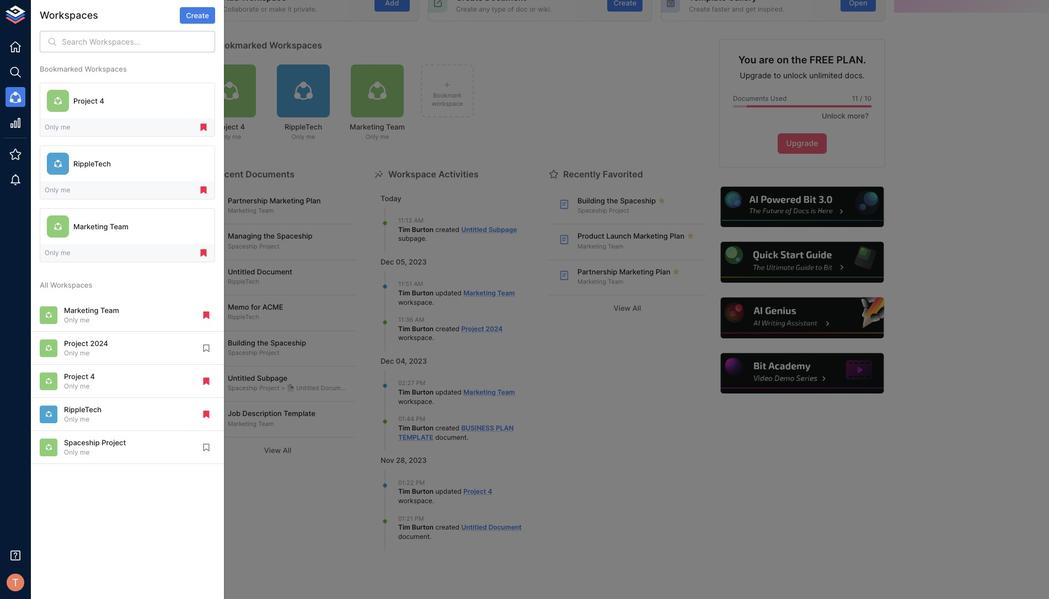 Task type: vqa. For each thing, say whether or not it's contained in the screenshot.


Task type: locate. For each thing, give the bounding box(es) containing it.
0 vertical spatial partnership
[[228, 196, 268, 205]]

1 vertical spatial remove bookmark image
[[199, 186, 209, 195]]

1 vertical spatial documents
[[246, 169, 295, 180]]

docs.
[[845, 71, 865, 80]]

. inside the 11:36 am tim burton created project 2024 workspace .
[[433, 334, 434, 342]]

or left make
[[261, 5, 267, 13]]

2 dec from the top
[[381, 357, 394, 366]]

3 only me from the top
[[45, 249, 70, 257]]

0 vertical spatial dec
[[381, 258, 394, 267]]

2 vertical spatial am
[[415, 316, 425, 324]]

1 vertical spatial marketing team
[[578, 243, 624, 250]]

1 vertical spatial bookmarked
[[40, 65, 83, 73]]

am
[[414, 217, 424, 225], [414, 281, 424, 288], [415, 316, 425, 324]]

am right 11:51
[[414, 281, 424, 288]]

created down 01:22 pm tim burton updated project 4 workspace . at the bottom
[[436, 524, 460, 532]]

subpage
[[489, 225, 517, 234], [257, 374, 288, 383]]

1 horizontal spatial bookmarked workspaces
[[214, 40, 322, 51]]

bookmarked workspaces down collaborate or make it private.
[[214, 40, 322, 51]]

02:27
[[398, 380, 415, 388]]

tim for 11:51 am tim burton updated marketing team workspace .
[[398, 289, 411, 297]]

1 vertical spatial am
[[414, 281, 424, 288]]

created inside 01:21 pm tim burton created untitled document document .
[[436, 524, 460, 532]]

0 vertical spatial view all button
[[549, 300, 706, 317]]

view for right view all button
[[614, 304, 631, 313]]

11:36 am tim burton created project 2024 workspace .
[[398, 316, 503, 342]]

0 horizontal spatial view
[[264, 446, 281, 455]]

pm right "01:21"
[[415, 515, 424, 523]]

. for 01:21 pm tim burton created untitled document document .
[[430, 533, 432, 541]]

1 horizontal spatial partnership
[[578, 268, 618, 276]]

collaborate
[[223, 5, 259, 13]]

only me for project
[[45, 123, 70, 131]]

6 burton from the top
[[412, 488, 434, 496]]

view all button down partnership marketing plan
[[549, 300, 706, 317]]

remove bookmark image
[[199, 123, 209, 133], [199, 186, 209, 195], [201, 410, 211, 420]]

tim down 02:27
[[398, 388, 411, 397]]

1 vertical spatial document
[[321, 385, 350, 393]]

0 vertical spatial subpage
[[489, 225, 517, 234]]

0 horizontal spatial all
[[40, 281, 48, 290]]

the inside managing the spaceship spaceship project
[[264, 232, 275, 241]]

0 vertical spatial upgrade
[[740, 71, 772, 80]]

document down project 4 'link'
[[489, 524, 522, 532]]

marketing team link up business on the bottom left
[[464, 388, 515, 397]]

burton inside 11:13 am tim burton created untitled subpage subpage .
[[412, 225, 434, 234]]

project
[[73, 97, 98, 105], [214, 123, 238, 131], [609, 207, 630, 215], [259, 243, 280, 250], [462, 325, 484, 333], [64, 340, 88, 348], [259, 349, 280, 357], [64, 373, 88, 382], [259, 385, 280, 393], [102, 439, 126, 448], [464, 488, 486, 496]]

5 burton from the top
[[412, 424, 434, 433]]

me
[[61, 123, 70, 131], [233, 133, 241, 141], [307, 133, 315, 141], [380, 133, 389, 141], [61, 186, 70, 194], [61, 249, 70, 257], [80, 316, 90, 324], [80, 349, 90, 357], [80, 382, 90, 391], [80, 415, 90, 424], [80, 448, 90, 457]]

1 vertical spatial 2023
[[409, 357, 427, 366]]

0 vertical spatial plan
[[306, 196, 321, 205]]

2 horizontal spatial create
[[690, 5, 711, 13]]

0 vertical spatial building
[[578, 196, 605, 205]]

marketing team
[[73, 222, 129, 231], [578, 243, 624, 250], [578, 278, 624, 286]]

0 horizontal spatial document
[[257, 268, 292, 276]]

am for project
[[415, 316, 425, 324]]

burton down 11:51
[[412, 289, 434, 297]]

0 vertical spatial remove bookmark image
[[199, 248, 209, 258]]

burton up subpage on the left of page
[[412, 225, 434, 234]]

create left collaborate on the left
[[186, 11, 209, 20]]

2 tim from the top
[[398, 289, 411, 297]]

2024 inside the project 2024 only me
[[90, 340, 108, 348]]

marketing team only me
[[350, 123, 405, 141], [64, 307, 119, 324]]

untitled
[[462, 225, 487, 234], [228, 268, 255, 276], [228, 374, 255, 383], [297, 385, 319, 393], [462, 524, 487, 532]]

workspace for business plan template
[[398, 398, 433, 406]]

the right managing
[[264, 232, 275, 241]]

2023 for nov 28, 2023
[[409, 457, 427, 466]]

remove bookmark image
[[199, 248, 209, 258], [201, 311, 211, 321], [201, 377, 211, 387]]

updated inside 01:22 pm tim burton updated project 4 workspace .
[[436, 488, 462, 496]]

2023 right 05,
[[409, 258, 427, 267]]

0 horizontal spatial partnership
[[228, 196, 268, 205]]

building the spaceship
[[578, 196, 656, 205]]

the up unlock
[[792, 54, 808, 65]]

2 vertical spatial 2023
[[409, 457, 427, 466]]

workspace up 11:36
[[398, 298, 433, 307]]

1 vertical spatial building
[[228, 339, 255, 348]]

burton inside the 11:36 am tim burton created project 2024 workspace .
[[412, 325, 434, 333]]

updated for business plan template
[[436, 388, 462, 397]]

1 vertical spatial view
[[264, 446, 281, 455]]

created up document . on the bottom left of the page
[[436, 424, 460, 433]]

0 vertical spatial remove bookmark image
[[199, 123, 209, 133]]

project inside the project 2024 only me
[[64, 340, 88, 348]]

0 horizontal spatial 2024
[[90, 340, 108, 348]]

view all down partnership marketing plan
[[614, 304, 642, 313]]

view all down job description template marketing team
[[264, 446, 292, 455]]

burton down 01:22
[[412, 488, 434, 496]]

0 vertical spatial 2023
[[409, 258, 427, 267]]

0 vertical spatial updated
[[436, 289, 462, 297]]

1 vertical spatial subpage
[[257, 374, 288, 383]]

0 vertical spatial view
[[614, 304, 631, 313]]

2023 right 04,
[[409, 357, 427, 366]]

remove bookmark image for marketing team
[[201, 311, 211, 321]]

2 created from the top
[[436, 325, 460, 333]]

created left 'project 2024' link
[[436, 325, 460, 333]]

2 horizontal spatial document
[[489, 524, 522, 532]]

create inside create button
[[186, 11, 209, 20]]

1 vertical spatial document
[[398, 533, 430, 541]]

tim inside 01:21 pm tim burton created untitled document document .
[[398, 524, 411, 532]]

updated left project 4 'link'
[[436, 488, 462, 496]]

1 vertical spatial 2024
[[90, 340, 108, 348]]

burton inside 01:22 pm tim burton updated project 4 workspace .
[[412, 488, 434, 496]]

pm up tim burton created
[[416, 416, 426, 424]]

spaceship
[[620, 196, 656, 205], [578, 207, 608, 215], [277, 232, 313, 241], [228, 243, 258, 250], [271, 339, 306, 348], [228, 349, 258, 357], [228, 385, 258, 393], [64, 439, 100, 448]]

project inside 01:22 pm tim burton updated project 4 workspace .
[[464, 488, 486, 496]]

2 vertical spatial updated
[[436, 488, 462, 496]]

3 tim from the top
[[398, 325, 411, 333]]

1 horizontal spatial document
[[321, 385, 350, 393]]

create for create faster and get inspired.
[[690, 5, 711, 13]]

created for untitled subpage
[[436, 225, 460, 234]]

partnership down product at right top
[[578, 268, 618, 276]]

burton inside 01:21 pm tim burton created untitled document document .
[[412, 524, 434, 532]]

1 horizontal spatial or
[[530, 5, 536, 13]]

burton down 11:36
[[412, 325, 434, 333]]

partnership inside the 'partnership marketing plan marketing team'
[[228, 196, 268, 205]]

marketing team for partnership
[[578, 278, 624, 286]]

0 vertical spatial document
[[436, 434, 467, 442]]

1 horizontal spatial bookmarked
[[214, 40, 267, 51]]

bookmarked down collaborate on the left
[[214, 40, 267, 51]]

documents left used
[[734, 94, 769, 102]]

updated up the 11:36 am tim burton created project 2024 workspace .
[[436, 289, 462, 297]]

0 horizontal spatial upgrade
[[740, 71, 772, 80]]

pm inside 02:27 pm tim burton updated marketing team workspace .
[[416, 380, 426, 388]]

create
[[456, 5, 477, 13], [690, 5, 711, 13], [186, 11, 209, 20]]

0 horizontal spatial bookmarked
[[40, 65, 83, 73]]

untitled inside 01:21 pm tim burton created untitled document document .
[[462, 524, 487, 532]]

created left untitled subpage link at top
[[436, 225, 460, 234]]

1 vertical spatial upgrade
[[787, 139, 819, 148]]

1 vertical spatial project 4 only me
[[64, 373, 95, 391]]

project 4 only me
[[214, 123, 245, 141], [64, 373, 95, 391]]

documents
[[734, 94, 769, 102], [246, 169, 295, 180]]

document inside untitled document rippletech
[[257, 268, 292, 276]]

plan
[[306, 196, 321, 205], [670, 232, 685, 241], [656, 268, 671, 276]]

1 horizontal spatial view all
[[614, 304, 642, 313]]

2 or from the left
[[530, 5, 536, 13]]

0 vertical spatial only me
[[45, 123, 70, 131]]

updated inside 11:51 am tim burton updated marketing team workspace .
[[436, 289, 462, 297]]

tim inside 01:22 pm tim burton updated project 4 workspace .
[[398, 488, 411, 496]]

2 vertical spatial all
[[283, 446, 292, 455]]

2 horizontal spatial all
[[633, 304, 642, 313]]

building for building the spaceship
[[578, 196, 605, 205]]

workspace
[[432, 100, 463, 108], [398, 298, 433, 307], [398, 334, 433, 342], [398, 398, 433, 406], [398, 497, 433, 505]]

pm inside 01:22 pm tim burton updated project 4 workspace .
[[416, 479, 425, 487]]

dec left 04,
[[381, 357, 394, 366]]

document down managing the spaceship spaceship project in the top of the page
[[257, 268, 292, 276]]

untitled subpage link
[[462, 225, 517, 234]]

marketing team link for project 2024
[[464, 289, 515, 297]]

marketing inside 11:51 am tim burton updated marketing team workspace .
[[464, 289, 496, 297]]

launch
[[607, 232, 632, 241]]

workspace activities
[[389, 169, 479, 180]]

1 help image from the top
[[720, 185, 886, 229]]

0 vertical spatial all
[[40, 281, 48, 290]]

2 vertical spatial remove bookmark image
[[201, 410, 211, 420]]

only me
[[45, 123, 70, 131], [45, 186, 70, 194], [45, 249, 70, 257]]

pm
[[416, 380, 426, 388], [416, 416, 426, 424], [416, 479, 425, 487], [415, 515, 424, 523]]

create for create
[[186, 11, 209, 20]]

dec
[[381, 258, 394, 267], [381, 357, 394, 366]]

view down job description template marketing team
[[264, 446, 281, 455]]

all for left view all button
[[283, 446, 292, 455]]

am right 11:13
[[414, 217, 424, 225]]

0 vertical spatial rippletech only me
[[285, 123, 322, 141]]

1 vertical spatial marketing team link
[[464, 388, 515, 397]]

1 horizontal spatial 2024
[[486, 325, 503, 333]]

untitled document rippletech
[[228, 268, 292, 286]]

1 vertical spatial only me
[[45, 186, 70, 194]]

1 horizontal spatial marketing team only me
[[350, 123, 405, 141]]

marketing team only me up the project 2024 only me
[[64, 307, 119, 324]]

📄
[[287, 385, 295, 393]]

0 horizontal spatial rippletech only me
[[64, 406, 102, 424]]

workspace inside 01:22 pm tim burton updated project 4 workspace .
[[398, 497, 433, 505]]

am inside 11:51 am tim burton updated marketing team workspace .
[[414, 281, 424, 288]]

document inside untitled subpage spaceship project > 📄 untitled document
[[321, 385, 350, 393]]

1 updated from the top
[[436, 289, 462, 297]]

01:21 pm tim burton created untitled document document .
[[398, 515, 522, 541]]

recent
[[214, 169, 244, 180]]

only inside the project 2024 only me
[[64, 349, 78, 357]]

updated for untitled document
[[436, 488, 462, 496]]

me inside 'spaceship project only me'
[[80, 448, 90, 457]]

6 tim from the top
[[398, 488, 411, 496]]

0 vertical spatial view all
[[614, 304, 642, 313]]

tim inside the 11:36 am tim burton created project 2024 workspace .
[[398, 325, 411, 333]]

am for untitled
[[414, 217, 424, 225]]

pm inside 01:21 pm tim burton created untitled document document .
[[415, 515, 424, 523]]

view down partnership marketing plan
[[614, 304, 631, 313]]

. inside 11:13 am tim burton created untitled subpage subpage .
[[426, 235, 427, 243]]

1 dec from the top
[[381, 258, 394, 267]]

0 horizontal spatial document
[[398, 533, 430, 541]]

managing
[[228, 232, 262, 241]]

pm right 02:27
[[416, 380, 426, 388]]

project 4 only me down the project 2024 only me
[[64, 373, 95, 391]]

workspace down 01:22
[[398, 497, 433, 505]]

4 tim from the top
[[398, 388, 411, 397]]

1 horizontal spatial all
[[283, 446, 292, 455]]

tim for 11:13 am tim burton created untitled subpage subpage .
[[398, 225, 411, 234]]

document
[[257, 268, 292, 276], [321, 385, 350, 393], [489, 524, 522, 532]]

2 updated from the top
[[436, 388, 462, 397]]

1 horizontal spatial create
[[456, 5, 477, 13]]

2 vertical spatial document
[[489, 524, 522, 532]]

0 horizontal spatial building
[[228, 339, 255, 348]]

are
[[759, 54, 775, 65]]

1 only me from the top
[[45, 123, 70, 131]]

marketing team link up 'project 2024' link
[[464, 289, 515, 297]]

. inside 01:22 pm tim burton updated project 4 workspace .
[[433, 497, 434, 505]]

spaceship project only me
[[64, 439, 126, 457]]

0 vertical spatial bookmarked
[[214, 40, 267, 51]]

0 horizontal spatial subpage
[[257, 374, 288, 383]]

2 only me from the top
[[45, 186, 70, 194]]

the for building the spaceship spaceship project
[[257, 339, 269, 348]]

create left any at the top left of page
[[456, 5, 477, 13]]

document inside 01:21 pm tim burton created untitled document document .
[[489, 524, 522, 532]]

5 tim from the top
[[398, 424, 411, 433]]

marketing team link for business plan template
[[464, 388, 515, 397]]

burton for 11:51 am tim burton updated marketing team workspace .
[[412, 289, 434, 297]]

0 horizontal spatial project 4 only me
[[64, 373, 95, 391]]

0 horizontal spatial or
[[261, 5, 267, 13]]

the down memo for acme rippletech
[[257, 339, 269, 348]]

workspace down 11:36
[[398, 334, 433, 342]]

the inside building the spaceship spaceship project
[[257, 339, 269, 348]]

1 marketing team link from the top
[[464, 289, 515, 297]]

tim inside 02:27 pm tim burton updated marketing team workspace .
[[398, 388, 411, 397]]

tim down 01:44
[[398, 424, 411, 433]]

view all for right view all button
[[614, 304, 642, 313]]

create left faster
[[690, 5, 711, 13]]

partnership down recent documents
[[228, 196, 268, 205]]

building for building the spaceship spaceship project
[[228, 339, 255, 348]]

description
[[243, 410, 282, 419]]

burton down "01:21"
[[412, 524, 434, 532]]

0 vertical spatial bookmarked workspaces
[[214, 40, 322, 51]]

2 help image from the top
[[720, 241, 886, 285]]

am inside 11:13 am tim burton created untitled subpage subpage .
[[414, 217, 424, 225]]

marketing inside job description template marketing team
[[228, 420, 257, 428]]

upgrade down you
[[740, 71, 772, 80]]

tim down "01:21"
[[398, 524, 411, 532]]

tim inside 11:51 am tim burton updated marketing team workspace .
[[398, 289, 411, 297]]

2 marketing team link from the top
[[464, 388, 515, 397]]

1 vertical spatial plan
[[670, 232, 685, 241]]

2 burton from the top
[[412, 289, 434, 297]]

1 horizontal spatial building
[[578, 196, 605, 205]]

team inside job description template marketing team
[[258, 420, 274, 428]]

only inside 'spaceship project only me'
[[64, 448, 78, 457]]

1 created from the top
[[436, 225, 460, 234]]

only me for marketing
[[45, 249, 70, 257]]

all workspaces
[[40, 281, 92, 290]]

burton
[[412, 225, 434, 234], [412, 289, 434, 297], [412, 325, 434, 333], [412, 388, 434, 397], [412, 424, 434, 433], [412, 488, 434, 496], [412, 524, 434, 532]]

0 vertical spatial am
[[414, 217, 424, 225]]

1 vertical spatial all
[[633, 304, 642, 313]]

7 tim from the top
[[398, 524, 411, 532]]

bookmarked workspaces up 'project 4'
[[40, 65, 127, 73]]

am right 11:36
[[415, 316, 425, 324]]

0 horizontal spatial bookmarked workspaces
[[40, 65, 127, 73]]

2023
[[409, 258, 427, 267], [409, 357, 427, 366], [409, 457, 427, 466]]

01:44
[[398, 416, 415, 424]]

burton inside 11:51 am tim burton updated marketing team workspace .
[[412, 289, 434, 297]]

0 vertical spatial 2024
[[486, 325, 503, 333]]

1 horizontal spatial view
[[614, 304, 631, 313]]

partnership marketing plan
[[578, 268, 671, 276]]

0 horizontal spatial marketing team only me
[[64, 307, 119, 324]]

pm for untitled
[[415, 515, 424, 523]]

building up spaceship project
[[578, 196, 605, 205]]

0 horizontal spatial create
[[186, 11, 209, 20]]

dec 05, 2023
[[381, 258, 427, 267]]

2 vertical spatial marketing team
[[578, 278, 624, 286]]

2023 for dec 05, 2023
[[409, 258, 427, 267]]

bookmarked
[[214, 40, 267, 51], [40, 65, 83, 73]]

you
[[739, 54, 757, 65]]

. for 01:22 pm tim burton updated project 4 workspace .
[[433, 497, 434, 505]]

0 vertical spatial documents
[[734, 94, 769, 102]]

0 vertical spatial document
[[257, 268, 292, 276]]

11 / 10
[[853, 94, 872, 102]]

2 vertical spatial only me
[[45, 249, 70, 257]]

4 created from the top
[[436, 524, 460, 532]]

7 burton from the top
[[412, 524, 434, 532]]

. inside 11:51 am tim burton updated marketing team workspace .
[[433, 298, 434, 307]]

2 vertical spatial plan
[[656, 268, 671, 276]]

view all
[[614, 304, 642, 313], [264, 446, 292, 455]]

tim for 01:21 pm tim burton created untitled document document .
[[398, 524, 411, 532]]

to
[[774, 71, 782, 80]]

updated
[[436, 289, 462, 297], [436, 388, 462, 397], [436, 488, 462, 496]]

dec left 05,
[[381, 258, 394, 267]]

1 horizontal spatial document
[[436, 434, 467, 442]]

2024
[[486, 325, 503, 333], [90, 340, 108, 348]]

tim inside 11:13 am tim burton created untitled subpage subpage .
[[398, 225, 411, 234]]

. inside 01:21 pm tim burton created untitled document document .
[[430, 533, 432, 541]]

workspace down bookmark
[[432, 100, 463, 108]]

created inside 11:13 am tim burton created untitled subpage subpage .
[[436, 225, 460, 234]]

rippletech only me
[[285, 123, 322, 141], [64, 406, 102, 424]]

pm for marketing
[[416, 380, 426, 388]]

product
[[578, 232, 605, 241]]

marketing
[[350, 123, 384, 131], [270, 196, 304, 205], [228, 207, 257, 215], [73, 222, 108, 231], [634, 232, 668, 241], [578, 243, 607, 250], [620, 268, 654, 276], [578, 278, 607, 286], [464, 289, 496, 297], [64, 307, 99, 315], [464, 388, 496, 397], [228, 420, 257, 428]]

1 vertical spatial bookmarked workspaces
[[40, 65, 127, 73]]

project inside managing the spaceship spaceship project
[[259, 243, 280, 250]]

document down "01:21"
[[398, 533, 430, 541]]

building inside building the spaceship spaceship project
[[228, 339, 255, 348]]

0 horizontal spatial view all
[[264, 446, 292, 455]]

workspace inside the 11:36 am tim burton created project 2024 workspace .
[[398, 334, 433, 342]]

burton down 02:27
[[412, 388, 434, 397]]

untitled inside 11:13 am tim burton created untitled subpage subpage .
[[462, 225, 487, 234]]

project 2024 link
[[462, 325, 503, 333]]

1 vertical spatial remove bookmark image
[[201, 311, 211, 321]]

1 vertical spatial view all
[[264, 446, 292, 455]]

updated up tim burton created
[[436, 388, 462, 397]]

3 burton from the top
[[412, 325, 434, 333]]

workspace inside 11:51 am tim burton updated marketing team workspace .
[[398, 298, 433, 307]]

marketing team only me up workspace
[[350, 123, 405, 141]]

. inside 02:27 pm tim burton updated marketing team workspace .
[[433, 398, 434, 406]]

1 horizontal spatial rippletech only me
[[285, 123, 322, 141]]

the up spaceship project
[[607, 196, 619, 205]]

2023 right 28,
[[409, 457, 427, 466]]

burton up template
[[412, 424, 434, 433]]

document right 📄
[[321, 385, 350, 393]]

project 2024 only me
[[64, 340, 108, 357]]

0 vertical spatial marketing team
[[73, 222, 129, 231]]

view all button down job description template marketing team
[[199, 443, 357, 460]]

1 horizontal spatial project 4 only me
[[214, 123, 245, 141]]

burton inside 02:27 pm tim burton updated marketing team workspace .
[[412, 388, 434, 397]]

rippletech inside untitled document rippletech
[[228, 278, 259, 286]]

bookmarked up 'project 4'
[[40, 65, 83, 73]]

or right doc
[[530, 5, 536, 13]]

plan inside the 'partnership marketing plan marketing team'
[[306, 196, 321, 205]]

all
[[40, 281, 48, 290], [633, 304, 642, 313], [283, 446, 292, 455]]

project 4 only me up the recent
[[214, 123, 245, 141]]

upgrade down unlock more? button
[[787, 139, 819, 148]]

view for left view all button
[[264, 446, 281, 455]]

1 vertical spatial dec
[[381, 357, 394, 366]]

documents up the 'partnership marketing plan marketing team'
[[246, 169, 295, 180]]

4 burton from the top
[[412, 388, 434, 397]]

document down tim burton created
[[436, 434, 467, 442]]

building down memo for acme rippletech
[[228, 339, 255, 348]]

help image
[[720, 185, 886, 229], [720, 241, 886, 285], [720, 297, 886, 340], [720, 352, 886, 396]]

1 horizontal spatial subpage
[[489, 225, 517, 234]]

1 horizontal spatial upgrade
[[787, 139, 819, 148]]

1 burton from the top
[[412, 225, 434, 234]]

1 vertical spatial marketing team only me
[[64, 307, 119, 324]]

tim down 01:22
[[398, 488, 411, 496]]

3 updated from the top
[[436, 488, 462, 496]]

tim down 11:36
[[398, 325, 411, 333]]

rippletech
[[285, 123, 322, 131], [73, 160, 111, 168], [228, 278, 259, 286], [228, 314, 259, 321], [64, 406, 102, 415]]

burton for 11:36 am tim burton created project 2024 workspace .
[[412, 325, 434, 333]]

tim for 02:27 pm tim burton updated marketing team workspace .
[[398, 388, 411, 397]]

am inside the 11:36 am tim burton created project 2024 workspace .
[[415, 316, 425, 324]]

the
[[792, 54, 808, 65], [607, 196, 619, 205], [264, 232, 275, 241], [257, 339, 269, 348]]

pm right 01:22
[[416, 479, 425, 487]]

1 tim from the top
[[398, 225, 411, 234]]

upgrade inside 'you are on the free plan. upgrade to unlock unlimited docs.'
[[740, 71, 772, 80]]

the for managing the spaceship spaceship project
[[264, 232, 275, 241]]

tim down 11:51
[[398, 289, 411, 297]]

it
[[288, 5, 292, 13]]

1 vertical spatial partnership
[[578, 268, 618, 276]]

business plan template
[[398, 424, 514, 442]]

workspace inside 02:27 pm tim burton updated marketing team workspace .
[[398, 398, 433, 406]]

workspace up 01:44 pm
[[398, 398, 433, 406]]

updated inside 02:27 pm tim burton updated marketing team workspace .
[[436, 388, 462, 397]]

created inside the 11:36 am tim burton created project 2024 workspace .
[[436, 325, 460, 333]]

nov 28, 2023
[[381, 457, 427, 466]]

tim down 11:13
[[398, 225, 411, 234]]

of
[[508, 5, 514, 13]]



Task type: describe. For each thing, give the bounding box(es) containing it.
01:21
[[398, 515, 413, 523]]

create button
[[180, 7, 215, 24]]

template
[[284, 410, 316, 419]]

spaceship inside untitled subpage spaceship project > 📄 untitled document
[[228, 385, 258, 393]]

project inside building the spaceship spaceship project
[[259, 349, 280, 357]]

private.
[[294, 5, 317, 13]]

for
[[251, 303, 261, 312]]

building the spaceship spaceship project
[[228, 339, 306, 357]]

the for building the spaceship
[[607, 196, 619, 205]]

recently favorited
[[564, 169, 643, 180]]

/
[[861, 94, 863, 102]]

create for create any type of doc or wiki.
[[456, 5, 477, 13]]

project inside untitled subpage spaceship project > 📄 untitled document
[[259, 385, 280, 393]]

0 horizontal spatial view all button
[[199, 443, 357, 460]]

workspace for untitled document
[[398, 497, 433, 505]]

team inside 02:27 pm tim burton updated marketing team workspace .
[[498, 388, 515, 397]]

bookmark image
[[201, 344, 211, 354]]

partnership for partnership marketing plan marketing team
[[228, 196, 268, 205]]

upgrade button
[[778, 134, 828, 154]]

workspace for project 2024
[[398, 298, 433, 307]]

created for untitled document
[[436, 524, 460, 532]]

3 created from the top
[[436, 424, 460, 433]]

11:13
[[398, 217, 412, 225]]

project 4 link
[[464, 488, 493, 496]]

memo for acme rippletech
[[228, 303, 283, 321]]

0 horizontal spatial documents
[[246, 169, 295, 180]]

used
[[771, 94, 787, 102]]

01:22
[[398, 479, 414, 487]]

workspace
[[389, 169, 437, 180]]

remove bookmark image for project 4
[[201, 377, 211, 387]]

1 horizontal spatial view all button
[[549, 300, 706, 317]]

4 help image from the top
[[720, 352, 886, 396]]

document .
[[434, 434, 469, 442]]

. for 11:51 am tim burton updated marketing team workspace .
[[433, 298, 434, 307]]

1 horizontal spatial documents
[[734, 94, 769, 102]]

unlock
[[784, 71, 808, 80]]

free
[[810, 54, 834, 65]]

inspired.
[[758, 5, 785, 13]]

dec for dec 04, 2023
[[381, 357, 394, 366]]

2024 inside the 11:36 am tim burton created project 2024 workspace .
[[486, 325, 503, 333]]

untitled subpage spaceship project > 📄 untitled document
[[228, 374, 350, 393]]

project inside the 11:36 am tim burton created project 2024 workspace .
[[462, 325, 484, 333]]

bookmark image
[[201, 443, 211, 453]]

bookmark workspace button
[[421, 65, 474, 118]]

01:22 pm tim burton updated project 4 workspace .
[[398, 479, 493, 505]]

spaceship inside 'spaceship project only me'
[[64, 439, 100, 448]]

Search Workspaces... text field
[[62, 31, 215, 53]]

04,
[[396, 357, 407, 366]]

unlock
[[822, 112, 846, 121]]

05,
[[396, 258, 407, 267]]

burton for 02:27 pm tim burton updated marketing team workspace .
[[412, 388, 434, 397]]

plan
[[496, 424, 514, 433]]

product launch marketing plan
[[578, 232, 685, 241]]

faster
[[712, 5, 731, 13]]

the inside 'you are on the free plan. upgrade to unlock unlimited docs.'
[[792, 54, 808, 65]]

me inside the project 2024 only me
[[80, 349, 90, 357]]

make
[[269, 5, 286, 13]]

rippletech inside memo for acme rippletech
[[228, 314, 259, 321]]

type
[[492, 5, 506, 13]]

marketing team for product
[[578, 243, 624, 250]]

2023 for dec 04, 2023
[[409, 357, 427, 366]]

tim for 11:36 am tim burton created project 2024 workspace .
[[398, 325, 411, 333]]

team inside the 'partnership marketing plan marketing team'
[[258, 207, 274, 215]]

remove bookmark image for project 4
[[199, 123, 209, 133]]

burton for 01:22 pm tim burton updated project 4 workspace .
[[412, 488, 434, 496]]

on
[[777, 54, 789, 65]]

doc
[[516, 5, 528, 13]]

tim for 01:22 pm tim burton updated project 4 workspace .
[[398, 488, 411, 496]]

unlock more? button
[[816, 108, 872, 125]]

unlock more?
[[822, 112, 869, 121]]

recently
[[564, 169, 601, 180]]

t button
[[3, 571, 28, 596]]

unlimited
[[810, 71, 843, 80]]

updated for project 2024
[[436, 289, 462, 297]]

create any type of doc or wiki.
[[456, 5, 552, 13]]

11:51
[[398, 281, 412, 288]]

managing the spaceship spaceship project
[[228, 232, 313, 250]]

01:44 pm
[[398, 416, 426, 424]]

plan for partnership marketing plan marketing team
[[306, 196, 321, 205]]

marketing inside 02:27 pm tim burton updated marketing team workspace .
[[464, 388, 496, 397]]

template
[[398, 434, 434, 442]]

. for 02:27 pm tim burton updated marketing team workspace .
[[433, 398, 434, 406]]

collaborate or make it private.
[[223, 5, 317, 13]]

11:51 am tim burton updated marketing team workspace .
[[398, 281, 515, 307]]

untitled document link
[[462, 524, 522, 532]]

02:27 pm tim burton updated marketing team workspace .
[[398, 380, 515, 406]]

view all for left view all button
[[264, 446, 292, 455]]

burton for 01:21 pm tim burton created untitled document document .
[[412, 524, 434, 532]]

11:13 am tim burton created untitled subpage subpage .
[[398, 217, 517, 243]]

plan for partnership marketing plan
[[656, 268, 671, 276]]

remove bookmark image for rippletech
[[199, 186, 209, 195]]

partnership for partnership marketing plan
[[578, 268, 618, 276]]

activities
[[439, 169, 479, 180]]

recent documents
[[214, 169, 295, 180]]

0 vertical spatial project 4 only me
[[214, 123, 245, 141]]

plan.
[[837, 54, 867, 65]]

acme
[[263, 303, 283, 312]]

team inside 11:51 am tim burton updated marketing team workspace .
[[498, 289, 515, 297]]

dec 04, 2023
[[381, 357, 427, 366]]

project inside 'spaceship project only me'
[[102, 439, 126, 448]]

document inside 01:21 pm tim burton created untitled document document .
[[398, 533, 430, 541]]

10
[[865, 94, 872, 102]]

created for project 2024
[[436, 325, 460, 333]]

you are on the free plan. upgrade to unlock unlimited docs.
[[739, 54, 867, 80]]

subpage inside untitled subpage spaceship project > 📄 untitled document
[[257, 374, 288, 383]]

1 vertical spatial rippletech only me
[[64, 406, 102, 424]]

28,
[[396, 457, 407, 466]]

job description template marketing team
[[228, 410, 316, 428]]

workspace inside button
[[432, 100, 463, 108]]

and
[[732, 5, 744, 13]]

create faster and get inspired.
[[690, 5, 785, 13]]

upgrade inside button
[[787, 139, 819, 148]]

documents used
[[734, 94, 787, 102]]

favorited
[[603, 169, 643, 180]]

burton for 11:13 am tim burton created untitled subpage subpage .
[[412, 225, 434, 234]]

all for right view all button
[[633, 304, 642, 313]]

job
[[228, 410, 241, 419]]

. for 11:13 am tim burton created untitled subpage subpage .
[[426, 235, 427, 243]]

spaceship project
[[578, 207, 630, 215]]

dec for dec 05, 2023
[[381, 258, 394, 267]]

>
[[281, 385, 285, 393]]

partnership marketing plan marketing team
[[228, 196, 321, 215]]

nov
[[381, 457, 394, 466]]

4 inside 01:22 pm tim burton updated project 4 workspace .
[[488, 488, 493, 496]]

subpage inside 11:13 am tim burton created untitled subpage subpage .
[[489, 225, 517, 234]]

11:36
[[398, 316, 413, 324]]

untitled inside untitled document rippletech
[[228, 268, 255, 276]]

memo
[[228, 303, 249, 312]]

business
[[462, 424, 494, 433]]

1 or from the left
[[261, 5, 267, 13]]

any
[[479, 5, 490, 13]]

wiki.
[[538, 5, 552, 13]]

bookmark workspace
[[432, 91, 463, 108]]

get
[[746, 5, 756, 13]]

. for 11:36 am tim burton created project 2024 workspace .
[[433, 334, 434, 342]]

t
[[12, 577, 19, 589]]

business plan template link
[[398, 424, 514, 442]]

3 help image from the top
[[720, 297, 886, 340]]

11
[[853, 94, 859, 102]]

tim burton created
[[398, 424, 462, 433]]

pm for project
[[416, 479, 425, 487]]

project 4
[[73, 97, 104, 105]]

am for marketing
[[414, 281, 424, 288]]



